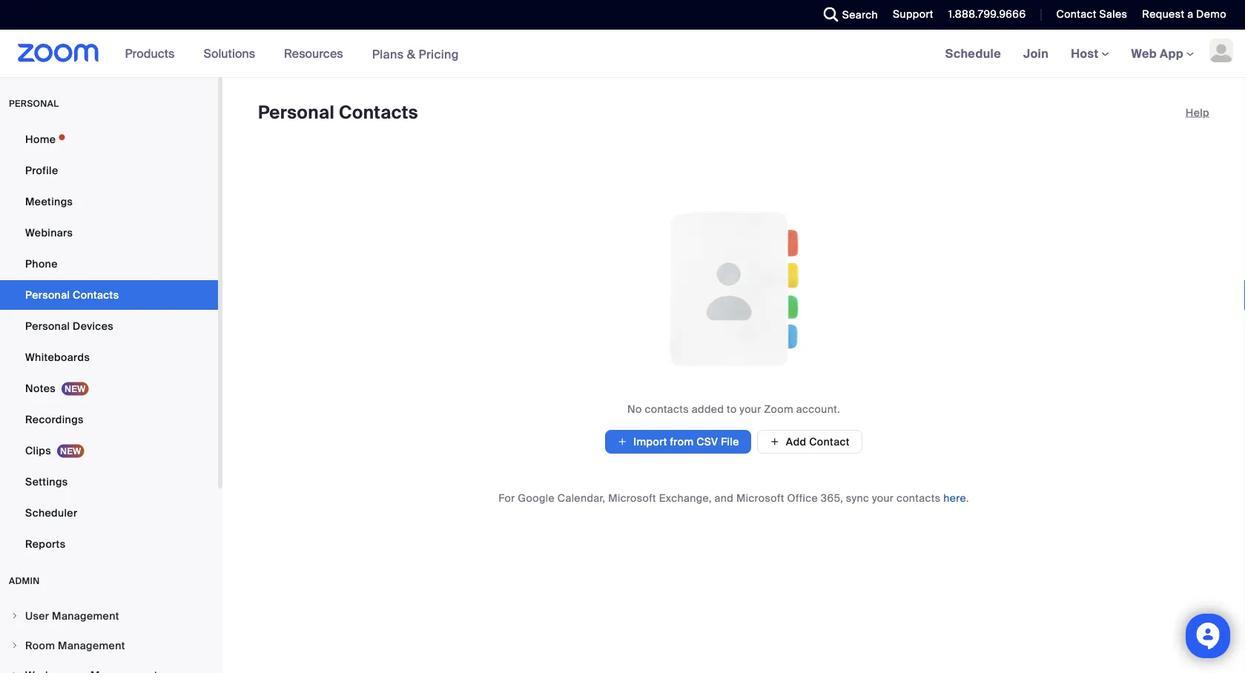 Task type: locate. For each thing, give the bounding box(es) containing it.
schedule
[[946, 46, 1002, 61]]

contacts
[[339, 101, 418, 124], [73, 288, 119, 302]]

webinars link
[[0, 218, 218, 248]]

added
[[692, 403, 724, 416]]

reports
[[25, 538, 66, 551]]

contact
[[1057, 7, 1097, 21], [810, 435, 850, 449]]

management down user management menu item
[[58, 639, 125, 653]]

1 vertical spatial management
[[58, 639, 125, 653]]

add contact button
[[757, 430, 863, 454]]

1 vertical spatial contact
[[810, 435, 850, 449]]

here link
[[944, 492, 967, 505]]

1 vertical spatial contacts
[[73, 288, 119, 302]]

request a demo link
[[1132, 0, 1246, 30], [1143, 7, 1227, 21]]

1 horizontal spatial contact
[[1057, 7, 1097, 21]]

.
[[967, 492, 970, 505]]

web
[[1132, 46, 1158, 61]]

notes link
[[0, 374, 218, 404]]

your right to
[[740, 403, 762, 416]]

right image
[[10, 642, 19, 651], [10, 672, 19, 674]]

0 vertical spatial contacts
[[339, 101, 418, 124]]

1 horizontal spatial contacts
[[339, 101, 418, 124]]

room
[[25, 639, 55, 653]]

right image left room
[[10, 642, 19, 651]]

web app button
[[1132, 46, 1195, 61]]

webinars
[[25, 226, 73, 240]]

personal down product information navigation
[[258, 101, 335, 124]]

1.888.799.9666 button
[[938, 0, 1030, 30], [949, 7, 1027, 21]]

personal down phone
[[25, 288, 70, 302]]

phone link
[[0, 249, 218, 279]]

for
[[499, 492, 515, 505]]

contact right add
[[810, 435, 850, 449]]

add contact
[[786, 435, 850, 449]]

reports link
[[0, 530, 218, 560]]

0 horizontal spatial personal contacts
[[25, 288, 119, 302]]

1 vertical spatial your
[[873, 492, 894, 505]]

product information navigation
[[114, 30, 470, 78]]

plans & pricing
[[372, 46, 459, 62]]

personal
[[258, 101, 335, 124], [25, 288, 70, 302], [25, 319, 70, 333]]

recordings link
[[0, 405, 218, 435]]

plans & pricing link
[[372, 46, 459, 62], [372, 46, 459, 62]]

management
[[52, 610, 119, 623], [58, 639, 125, 653]]

contact left sales
[[1057, 7, 1097, 21]]

0 vertical spatial contact
[[1057, 7, 1097, 21]]

contacts up devices
[[73, 288, 119, 302]]

0 horizontal spatial microsoft
[[609, 492, 657, 505]]

0 horizontal spatial contacts
[[73, 288, 119, 302]]

personal devices link
[[0, 312, 218, 341]]

2 vertical spatial personal
[[25, 319, 70, 333]]

contact sales link
[[1046, 0, 1132, 30], [1057, 7, 1128, 21]]

contacts right no
[[645, 403, 689, 416]]

sync
[[846, 492, 870, 505]]

from
[[670, 435, 694, 449]]

host button
[[1072, 46, 1110, 61]]

personal contacts down resources dropdown button
[[258, 101, 418, 124]]

clips link
[[0, 436, 218, 466]]

app
[[1161, 46, 1184, 61]]

meetings
[[25, 195, 73, 209]]

help link
[[1186, 101, 1210, 125]]

host
[[1072, 46, 1102, 61]]

0 horizontal spatial contacts
[[645, 403, 689, 416]]

personal
[[9, 98, 59, 109]]

support link
[[882, 0, 938, 30], [893, 7, 934, 21]]

personal contacts
[[258, 101, 418, 124], [25, 288, 119, 302]]

microsoft right and
[[737, 492, 785, 505]]

add
[[786, 435, 807, 449]]

office
[[788, 492, 819, 505]]

scheduler link
[[0, 499, 218, 528]]

1 vertical spatial personal
[[25, 288, 70, 302]]

management inside menu item
[[52, 610, 119, 623]]

products button
[[125, 30, 181, 77]]

1 horizontal spatial microsoft
[[737, 492, 785, 505]]

right image down right image
[[10, 672, 19, 674]]

personal for personal contacts link
[[25, 288, 70, 302]]

home link
[[0, 125, 218, 154]]

here
[[944, 492, 967, 505]]

right image inside room management "menu item"
[[10, 642, 19, 651]]

0 horizontal spatial contact
[[810, 435, 850, 449]]

personal contacts link
[[0, 280, 218, 310]]

1 vertical spatial contacts
[[897, 492, 941, 505]]

1 horizontal spatial your
[[873, 492, 894, 505]]

zoom
[[765, 403, 794, 416]]

user management
[[25, 610, 119, 623]]

0 vertical spatial management
[[52, 610, 119, 623]]

microsoft
[[609, 492, 657, 505], [737, 492, 785, 505]]

calendar,
[[558, 492, 606, 505]]

personal contacts up personal devices on the left of page
[[25, 288, 119, 302]]

menu item
[[0, 662, 218, 674]]

personal up whiteboards
[[25, 319, 70, 333]]

contacts down plans
[[339, 101, 418, 124]]

join
[[1024, 46, 1049, 61]]

admin menu menu
[[0, 603, 218, 674]]

1 right image from the top
[[10, 642, 19, 651]]

0 vertical spatial right image
[[10, 642, 19, 651]]

0 vertical spatial personal contacts
[[258, 101, 418, 124]]

clips
[[25, 444, 51, 458]]

import
[[634, 435, 668, 449]]

0 vertical spatial your
[[740, 403, 762, 416]]

file
[[721, 435, 740, 449]]

1 vertical spatial personal contacts
[[25, 288, 119, 302]]

contacts inside personal menu menu
[[73, 288, 119, 302]]

microsoft right "calendar,"
[[609, 492, 657, 505]]

meetings navigation
[[935, 30, 1246, 78]]

0 vertical spatial contacts
[[645, 403, 689, 416]]

management inside "menu item"
[[58, 639, 125, 653]]

management up room management
[[52, 610, 119, 623]]

no
[[628, 403, 642, 416]]

home
[[25, 132, 56, 146]]

resources button
[[284, 30, 350, 77]]

1 vertical spatial right image
[[10, 672, 19, 674]]

contacts
[[645, 403, 689, 416], [897, 492, 941, 505]]

1 horizontal spatial personal contacts
[[258, 101, 418, 124]]

right image
[[10, 612, 19, 621]]

your
[[740, 403, 762, 416], [873, 492, 894, 505]]

your right sync
[[873, 492, 894, 505]]

banner
[[0, 30, 1246, 78]]

contacts left here link
[[897, 492, 941, 505]]



Task type: vqa. For each thing, say whether or not it's contained in the screenshot.
edit user photo
no



Task type: describe. For each thing, give the bounding box(es) containing it.
2 right image from the top
[[10, 672, 19, 674]]

for google calendar, microsoft exchange, and microsoft office 365, sync your contacts here .
[[499, 492, 970, 505]]

scheduler
[[25, 506, 77, 520]]

solutions button
[[204, 30, 262, 77]]

management for room management
[[58, 639, 125, 653]]

and
[[715, 492, 734, 505]]

help
[[1186, 106, 1210, 119]]

no contacts added to your zoom account.
[[628, 403, 841, 416]]

plans
[[372, 46, 404, 62]]

room management
[[25, 639, 125, 653]]

notes
[[25, 382, 56, 396]]

a
[[1188, 7, 1194, 21]]

0 vertical spatial personal
[[258, 101, 335, 124]]

add image
[[770, 436, 780, 449]]

account.
[[797, 403, 841, 416]]

search button
[[813, 0, 882, 30]]

settings link
[[0, 467, 218, 497]]

2 microsoft from the left
[[737, 492, 785, 505]]

user
[[25, 610, 49, 623]]

whiteboards link
[[0, 343, 218, 373]]

request a demo
[[1143, 7, 1227, 21]]

user management menu item
[[0, 603, 218, 631]]

exchange,
[[660, 492, 712, 505]]

admin
[[9, 576, 40, 587]]

management for user management
[[52, 610, 119, 623]]

whiteboards
[[25, 351, 90, 364]]

web app
[[1132, 46, 1184, 61]]

personal contacts inside personal menu menu
[[25, 288, 119, 302]]

phone
[[25, 257, 58, 271]]

join link
[[1013, 30, 1060, 77]]

personal for personal devices link
[[25, 319, 70, 333]]

request
[[1143, 7, 1185, 21]]

profile picture image
[[1210, 39, 1234, 62]]

1 microsoft from the left
[[609, 492, 657, 505]]

contact inside button
[[810, 435, 850, 449]]

1 horizontal spatial contacts
[[897, 492, 941, 505]]

import from csv file button
[[606, 430, 752, 454]]

&
[[407, 46, 416, 62]]

resources
[[284, 46, 343, 61]]

add image
[[618, 435, 628, 450]]

contact sales
[[1057, 7, 1128, 21]]

365,
[[821, 492, 844, 505]]

google
[[518, 492, 555, 505]]

sales
[[1100, 7, 1128, 21]]

csv
[[697, 435, 719, 449]]

profile link
[[0, 156, 218, 186]]

room management menu item
[[0, 632, 218, 660]]

settings
[[25, 475, 68, 489]]

products
[[125, 46, 175, 61]]

recordings
[[25, 413, 84, 427]]

search
[[843, 8, 879, 22]]

to
[[727, 403, 737, 416]]

demo
[[1197, 7, 1227, 21]]

zoom logo image
[[18, 44, 99, 62]]

personal devices
[[25, 319, 114, 333]]

personal menu menu
[[0, 125, 218, 561]]

profile
[[25, 164, 58, 177]]

0 horizontal spatial your
[[740, 403, 762, 416]]

solutions
[[204, 46, 255, 61]]

schedule link
[[935, 30, 1013, 77]]

pricing
[[419, 46, 459, 62]]

devices
[[73, 319, 114, 333]]

support
[[893, 7, 934, 21]]

1.888.799.9666
[[949, 7, 1027, 21]]

banner containing products
[[0, 30, 1246, 78]]

import from csv file
[[634, 435, 740, 449]]

meetings link
[[0, 187, 218, 217]]



